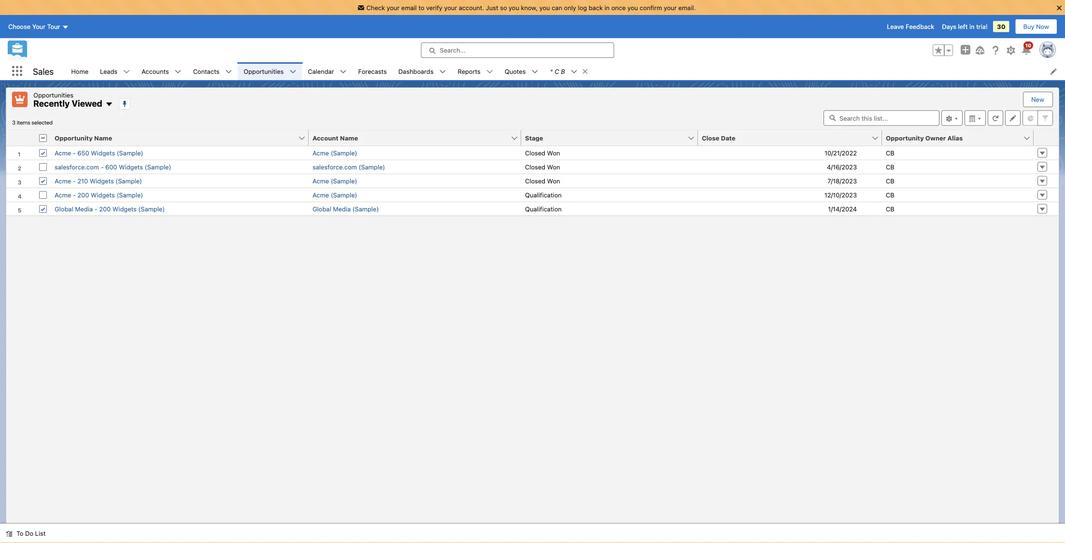 Task type: vqa. For each thing, say whether or not it's contained in the screenshot.


Task type: describe. For each thing, give the bounding box(es) containing it.
600
[[105, 163, 117, 171]]

salesforce.com for salesforce.com - 600 widgets (sample)
[[55, 163, 99, 171]]

to
[[16, 531, 23, 538]]

leave feedback link
[[888, 23, 935, 30]]

just
[[486, 4, 499, 11]]

dashboards
[[399, 68, 434, 75]]

acme down 'salesforce.com (sample)'
[[313, 177, 329, 185]]

salesforce.com - 600 widgets (sample)
[[55, 163, 171, 171]]

left
[[959, 23, 968, 30]]

opportunity for opportunity name
[[55, 134, 93, 142]]

accounts
[[142, 68, 169, 75]]

buy
[[1024, 23, 1035, 30]]

210
[[77, 177, 88, 185]]

650
[[77, 149, 89, 157]]

global media - 200 widgets (sample) link
[[55, 205, 165, 213]]

now
[[1037, 23, 1050, 30]]

1 vertical spatial in
[[970, 23, 975, 30]]

leads
[[100, 68, 118, 75]]

buy now button
[[1016, 19, 1058, 34]]

quotes list item
[[499, 62, 545, 80]]

search...
[[440, 47, 466, 54]]

widgets for 600
[[119, 163, 143, 171]]

contacts list item
[[187, 62, 238, 80]]

opportunities link
[[238, 62, 290, 80]]

trial
[[977, 23, 988, 30]]

text default image inside to do list 'button'
[[6, 531, 13, 538]]

12/10/2023
[[825, 191, 858, 199]]

search... button
[[421, 43, 615, 58]]

4/16/2023
[[828, 163, 858, 171]]

calendar
[[308, 68, 334, 75]]

acme (sample) link for acme - 650 widgets (sample)
[[313, 149, 357, 157]]

account name
[[313, 134, 358, 142]]

cell inside recently viewed grid
[[35, 130, 51, 146]]

new button
[[1024, 92, 1053, 107]]

item number image
[[6, 130, 35, 146]]

cb for 7/18/2023
[[887, 177, 895, 185]]

reports list item
[[452, 62, 499, 80]]

accounts list item
[[136, 62, 187, 80]]

check your email to verify your account. just so you know, you can only log back in once you confirm your email.
[[367, 4, 696, 11]]

close date
[[702, 134, 736, 142]]

days left in trial
[[943, 23, 988, 30]]

accounts link
[[136, 62, 175, 80]]

choose
[[8, 23, 30, 30]]

global for global media (sample)
[[313, 205, 331, 213]]

item number element
[[6, 130, 35, 146]]

opportunities inside list item
[[244, 68, 284, 75]]

media for -
[[75, 205, 93, 213]]

contacts
[[193, 68, 220, 75]]

closed for 10/21/2022
[[525, 149, 546, 157]]

widgets for 650
[[91, 149, 115, 157]]

new
[[1032, 96, 1045, 103]]

1 vertical spatial opportunities
[[33, 91, 73, 99]]

b
[[561, 68, 565, 75]]

cb for 12/10/2023
[[887, 191, 895, 199]]

acme - 200 widgets (sample) link
[[55, 191, 143, 199]]

contacts link
[[187, 62, 225, 80]]

stage
[[525, 134, 544, 142]]

check
[[367, 4, 385, 11]]

- for 210
[[73, 177, 76, 185]]

acme down account
[[313, 149, 329, 157]]

reports link
[[452, 62, 487, 80]]

acme (sample) for acme - 210 widgets (sample)
[[313, 177, 357, 185]]

salesforce.com for salesforce.com (sample)
[[313, 163, 357, 171]]

opportunity owner alias element
[[883, 130, 1040, 146]]

recently viewed grid
[[6, 130, 1060, 216]]

log
[[578, 4, 587, 11]]

feedback
[[906, 23, 935, 30]]

salesforce.com (sample) link
[[313, 163, 385, 171]]

list item containing *
[[545, 62, 593, 80]]

buy now
[[1024, 23, 1050, 30]]

qualification for 1/14/2024
[[525, 205, 562, 213]]

opportunities image
[[12, 92, 28, 107]]

widgets for 200
[[91, 191, 115, 199]]

none search field inside recently viewed|opportunities|list view element
[[824, 110, 940, 126]]

selected
[[32, 119, 53, 126]]

global media (sample)
[[313, 205, 379, 213]]

acme - 650 widgets (sample) link
[[55, 149, 143, 157]]

acme (sample) for acme - 650 widgets (sample)
[[313, 149, 357, 157]]

account name button
[[309, 130, 511, 146]]

closed won for 4/16/2023
[[525, 163, 561, 171]]

acme (sample) for acme - 200 widgets (sample)
[[313, 191, 357, 199]]

text default image for quotes
[[532, 68, 539, 75]]

acme down acme - 210 widgets (sample) link
[[55, 191, 71, 199]]

leave
[[888, 23, 905, 30]]

salesforce.com - 600 widgets (sample) link
[[55, 163, 171, 171]]

to
[[419, 4, 425, 11]]

cb for 4/16/2023
[[887, 163, 895, 171]]

to do list
[[16, 531, 46, 538]]

dashboards list item
[[393, 62, 452, 80]]

sales
[[33, 66, 54, 76]]

won for 7/18/2023
[[547, 177, 561, 185]]

0 horizontal spatial 200
[[77, 191, 89, 199]]

0 horizontal spatial in
[[605, 4, 610, 11]]

text default image for leads
[[123, 68, 130, 75]]

acme left 650
[[55, 149, 71, 157]]

salesforce.com (sample)
[[313, 163, 385, 171]]

date
[[721, 134, 736, 142]]

text default image for calendar
[[340, 68, 347, 75]]

acme (sample) link for acme - 200 widgets (sample)
[[313, 191, 357, 199]]

- down acme - 200 widgets (sample)
[[95, 205, 97, 213]]

forecasts link
[[353, 62, 393, 80]]

widgets for 210
[[90, 177, 114, 185]]

* c b
[[550, 68, 565, 75]]

forecasts
[[358, 68, 387, 75]]

opportunity name
[[55, 134, 112, 142]]

2 your from the left
[[444, 4, 457, 11]]

- for 200
[[73, 191, 76, 199]]

acme up global media (sample) link
[[313, 191, 329, 199]]

3
[[12, 119, 16, 126]]

so
[[500, 4, 507, 11]]

won for 4/16/2023
[[547, 163, 561, 171]]

opportunities list item
[[238, 62, 302, 80]]



Task type: locate. For each thing, give the bounding box(es) containing it.
dashboards link
[[393, 62, 440, 80]]

acme (sample)
[[313, 149, 357, 157], [313, 177, 357, 185], [313, 191, 357, 199]]

days
[[943, 23, 957, 30]]

*
[[550, 68, 553, 75]]

0 vertical spatial closed
[[525, 149, 546, 157]]

0 vertical spatial closed won
[[525, 149, 561, 157]]

recently viewed|opportunities|list view element
[[6, 87, 1060, 524]]

media for (sample)
[[333, 205, 351, 213]]

2 acme (sample) link from the top
[[313, 177, 357, 185]]

you left can
[[540, 4, 550, 11]]

10
[[1026, 43, 1032, 48]]

acme (sample) link down account name
[[313, 149, 357, 157]]

list containing home
[[65, 62, 1066, 80]]

1 qualification from the top
[[525, 191, 562, 199]]

2 salesforce.com from the left
[[313, 163, 357, 171]]

name up acme - 650 widgets (sample) link
[[94, 134, 112, 142]]

you right so
[[509, 4, 520, 11]]

opportunity
[[55, 134, 93, 142], [887, 134, 925, 142]]

recently viewed
[[33, 98, 102, 109]]

0 horizontal spatial global
[[55, 205, 73, 213]]

widgets down acme - 210 widgets (sample) link
[[91, 191, 115, 199]]

1 salesforce.com from the left
[[55, 163, 99, 171]]

email.
[[679, 4, 696, 11]]

calendar link
[[302, 62, 340, 80]]

0 vertical spatial acme (sample)
[[313, 149, 357, 157]]

quotes
[[505, 68, 526, 75]]

opportunities
[[244, 68, 284, 75], [33, 91, 73, 99]]

7/18/2023
[[828, 177, 858, 185]]

- for 600
[[101, 163, 104, 171]]

acme (sample) link up global media (sample) link
[[313, 191, 357, 199]]

text default image for opportunities
[[290, 68, 296, 75]]

- down acme - 210 widgets (sample) link
[[73, 191, 76, 199]]

can
[[552, 4, 563, 11]]

stage button
[[522, 130, 688, 146]]

quotes link
[[499, 62, 532, 80]]

1 vertical spatial won
[[547, 163, 561, 171]]

2 vertical spatial acme (sample)
[[313, 191, 357, 199]]

items
[[17, 119, 30, 126]]

recently
[[33, 98, 70, 109]]

acme - 650 widgets (sample)
[[55, 149, 143, 157]]

text default image inside accounts list item
[[175, 68, 182, 75]]

3 acme (sample) from the top
[[313, 191, 357, 199]]

leave feedback
[[888, 23, 935, 30]]

widgets right 600
[[119, 163, 143, 171]]

-
[[73, 149, 76, 157], [101, 163, 104, 171], [73, 177, 76, 185], [73, 191, 76, 199], [95, 205, 97, 213]]

name inside 'element'
[[340, 134, 358, 142]]

2 won from the top
[[547, 163, 561, 171]]

text default image for dashboards
[[440, 68, 446, 75]]

closed won for 7/18/2023
[[525, 177, 561, 185]]

closed for 7/18/2023
[[525, 177, 546, 185]]

- left 650
[[73, 149, 76, 157]]

global
[[55, 205, 73, 213], [313, 205, 331, 213]]

0 vertical spatial 200
[[77, 191, 89, 199]]

0 vertical spatial won
[[547, 149, 561, 157]]

stage element
[[522, 130, 704, 146]]

2 opportunity from the left
[[887, 134, 925, 142]]

1 opportunity from the left
[[55, 134, 93, 142]]

acme (sample) link for acme - 210 widgets (sample)
[[313, 177, 357, 185]]

1 vertical spatial acme (sample)
[[313, 177, 357, 185]]

name for opportunity name
[[94, 134, 112, 142]]

closed won for 10/21/2022
[[525, 149, 561, 157]]

1 acme (sample) link from the top
[[313, 149, 357, 157]]

1 closed from the top
[[525, 149, 546, 157]]

4 cb from the top
[[887, 191, 895, 199]]

1 won from the top
[[547, 149, 561, 157]]

0 vertical spatial qualification
[[525, 191, 562, 199]]

text default image inside reports list item
[[487, 68, 493, 75]]

close
[[702, 134, 720, 142]]

acme (sample) up global media (sample) link
[[313, 191, 357, 199]]

salesforce.com
[[55, 163, 99, 171], [313, 163, 357, 171]]

salesforce.com up the '210'
[[55, 163, 99, 171]]

1 vertical spatial acme (sample) link
[[313, 177, 357, 185]]

widgets up 600
[[91, 149, 115, 157]]

1 you from the left
[[509, 4, 520, 11]]

0 vertical spatial opportunities
[[244, 68, 284, 75]]

text default image down search...
[[440, 68, 446, 75]]

opportunity owner alias
[[887, 134, 964, 142]]

close date element
[[698, 130, 888, 146]]

text default image inside the calendar list item
[[340, 68, 347, 75]]

leads list item
[[94, 62, 136, 80]]

text default image left calendar
[[290, 68, 296, 75]]

acme - 210 widgets (sample)
[[55, 177, 142, 185]]

home
[[71, 68, 88, 75]]

list
[[65, 62, 1066, 80]]

2 closed from the top
[[525, 163, 546, 171]]

- left 600
[[101, 163, 104, 171]]

200
[[77, 191, 89, 199], [99, 205, 111, 213]]

3 items selected
[[12, 119, 53, 126]]

once
[[612, 4, 626, 11]]

3 closed won from the top
[[525, 177, 561, 185]]

your
[[387, 4, 400, 11], [444, 4, 457, 11], [664, 4, 677, 11]]

2 vertical spatial closed won
[[525, 177, 561, 185]]

cb for 10/21/2022
[[887, 149, 895, 157]]

1 horizontal spatial 200
[[99, 205, 111, 213]]

3 acme (sample) link from the top
[[313, 191, 357, 199]]

confirm
[[640, 4, 663, 11]]

200 down acme - 200 widgets (sample)
[[99, 205, 111, 213]]

acme (sample) link
[[313, 149, 357, 157], [313, 177, 357, 185], [313, 191, 357, 199]]

text default image inside contacts list item
[[225, 68, 232, 75]]

global for global media - 200 widgets (sample)
[[55, 205, 73, 213]]

0 horizontal spatial your
[[387, 4, 400, 11]]

acme (sample) down 'salesforce.com (sample)'
[[313, 177, 357, 185]]

name right account
[[340, 134, 358, 142]]

in
[[605, 4, 610, 11], [970, 23, 975, 30]]

name
[[94, 134, 112, 142], [340, 134, 358, 142]]

closed won
[[525, 149, 561, 157], [525, 163, 561, 171], [525, 177, 561, 185]]

acme (sample) down account name
[[313, 149, 357, 157]]

opportunity down search recently viewed list view. search box
[[887, 134, 925, 142]]

action element
[[1034, 130, 1060, 146]]

30
[[998, 23, 1006, 30]]

your left email.
[[664, 4, 677, 11]]

name for account name
[[340, 134, 358, 142]]

tour
[[47, 23, 60, 30]]

account name element
[[309, 130, 527, 146]]

in right left
[[970, 23, 975, 30]]

widgets
[[91, 149, 115, 157], [119, 163, 143, 171], [90, 177, 114, 185], [91, 191, 115, 199], [113, 205, 137, 213]]

alias
[[948, 134, 964, 142]]

global media - 200 widgets (sample)
[[55, 205, 165, 213]]

1 horizontal spatial opportunities
[[244, 68, 284, 75]]

0 horizontal spatial opportunity
[[55, 134, 93, 142]]

3 cb from the top
[[887, 177, 895, 185]]

1 cb from the top
[[887, 149, 895, 157]]

opportunity owner alias button
[[883, 130, 1024, 146]]

recently viewed status
[[12, 119, 53, 126]]

to do list button
[[0, 524, 51, 544]]

3 closed from the top
[[525, 177, 546, 185]]

2 vertical spatial won
[[547, 177, 561, 185]]

2 acme (sample) from the top
[[313, 177, 357, 185]]

verify
[[426, 4, 443, 11]]

1 horizontal spatial opportunity
[[887, 134, 925, 142]]

1 horizontal spatial global
[[313, 205, 331, 213]]

won for 10/21/2022
[[547, 149, 561, 157]]

list
[[35, 531, 46, 538]]

only
[[564, 4, 577, 11]]

text default image for reports
[[487, 68, 493, 75]]

2 horizontal spatial your
[[664, 4, 677, 11]]

opportunity for opportunity owner alias
[[887, 134, 925, 142]]

qualification for 12/10/2023
[[525, 191, 562, 199]]

your left email
[[387, 4, 400, 11]]

text default image for contacts
[[225, 68, 232, 75]]

1 vertical spatial 200
[[99, 205, 111, 213]]

you right once
[[628, 4, 638, 11]]

0 horizontal spatial opportunities
[[33, 91, 73, 99]]

account
[[313, 134, 339, 142]]

salesforce.com down account name
[[313, 163, 357, 171]]

reports
[[458, 68, 481, 75]]

Search Recently Viewed list view. search field
[[824, 110, 940, 126]]

text default image
[[582, 68, 589, 75], [123, 68, 130, 75], [340, 68, 347, 75], [487, 68, 493, 75], [532, 68, 539, 75], [571, 68, 578, 75], [6, 531, 13, 538]]

text default image inside "dashboards" list item
[[440, 68, 446, 75]]

group
[[933, 45, 954, 56]]

1 horizontal spatial salesforce.com
[[313, 163, 357, 171]]

in right back
[[605, 4, 610, 11]]

2 closed won from the top
[[525, 163, 561, 171]]

2 media from the left
[[333, 205, 351, 213]]

1 horizontal spatial you
[[540, 4, 550, 11]]

media
[[75, 205, 93, 213], [333, 205, 351, 213]]

cell
[[35, 130, 51, 146]]

home link
[[65, 62, 94, 80]]

1 horizontal spatial name
[[340, 134, 358, 142]]

0 vertical spatial in
[[605, 4, 610, 11]]

back
[[589, 4, 603, 11]]

2 name from the left
[[340, 134, 358, 142]]

opportunity name button
[[51, 130, 298, 146]]

5 cb from the top
[[887, 205, 895, 213]]

text default image inside leads list item
[[123, 68, 130, 75]]

0 horizontal spatial salesforce.com
[[55, 163, 99, 171]]

text default image right accounts
[[175, 68, 182, 75]]

cb for 1/14/2024
[[887, 205, 895, 213]]

1 vertical spatial closed
[[525, 163, 546, 171]]

acme - 200 widgets (sample)
[[55, 191, 143, 199]]

2 cb from the top
[[887, 163, 895, 171]]

None search field
[[824, 110, 940, 126]]

0 horizontal spatial you
[[509, 4, 520, 11]]

text default image inside opportunities list item
[[290, 68, 296, 75]]

1 horizontal spatial your
[[444, 4, 457, 11]]

200 down the '210'
[[77, 191, 89, 199]]

text default image right viewed
[[105, 101, 113, 108]]

1 your from the left
[[387, 4, 400, 11]]

owner
[[926, 134, 947, 142]]

widgets up acme - 200 widgets (sample)
[[90, 177, 114, 185]]

1 horizontal spatial media
[[333, 205, 351, 213]]

text default image inside quotes list item
[[532, 68, 539, 75]]

your right 'verify'
[[444, 4, 457, 11]]

1 vertical spatial closed won
[[525, 163, 561, 171]]

1 media from the left
[[75, 205, 93, 213]]

2 horizontal spatial you
[[628, 4, 638, 11]]

email
[[402, 4, 417, 11]]

2 qualification from the top
[[525, 205, 562, 213]]

text default image
[[175, 68, 182, 75], [225, 68, 232, 75], [290, 68, 296, 75], [440, 68, 446, 75], [105, 101, 113, 108]]

acme - 210 widgets (sample) link
[[55, 177, 142, 185]]

widgets down acme - 200 widgets (sample)
[[113, 205, 137, 213]]

action image
[[1034, 130, 1060, 146]]

3 your from the left
[[664, 4, 677, 11]]

2 global from the left
[[313, 205, 331, 213]]

3 you from the left
[[628, 4, 638, 11]]

1 global from the left
[[55, 205, 73, 213]]

2 you from the left
[[540, 4, 550, 11]]

(sample)
[[117, 149, 143, 157], [331, 149, 357, 157], [145, 163, 171, 171], [359, 163, 385, 171], [116, 177, 142, 185], [331, 177, 357, 185], [117, 191, 143, 199], [331, 191, 357, 199], [138, 205, 165, 213], [353, 205, 379, 213]]

10 button
[[1021, 42, 1034, 56]]

acme left the '210'
[[55, 177, 71, 185]]

1 acme (sample) from the top
[[313, 149, 357, 157]]

2 vertical spatial acme (sample) link
[[313, 191, 357, 199]]

c
[[555, 68, 560, 75]]

text default image right contacts
[[225, 68, 232, 75]]

opportunity name element
[[51, 130, 315, 146]]

global media (sample) link
[[313, 205, 379, 213]]

0 horizontal spatial name
[[94, 134, 112, 142]]

opportunity up 650
[[55, 134, 93, 142]]

acme (sample) link down 'salesforce.com (sample)'
[[313, 177, 357, 185]]

2 vertical spatial closed
[[525, 177, 546, 185]]

know,
[[521, 4, 538, 11]]

1 closed won from the top
[[525, 149, 561, 157]]

3 won from the top
[[547, 177, 561, 185]]

- left the '210'
[[73, 177, 76, 185]]

0 vertical spatial acme (sample) link
[[313, 149, 357, 157]]

media down 'salesforce.com (sample)'
[[333, 205, 351, 213]]

0 horizontal spatial media
[[75, 205, 93, 213]]

1 horizontal spatial in
[[970, 23, 975, 30]]

choose your tour
[[8, 23, 60, 30]]

1 vertical spatial qualification
[[525, 205, 562, 213]]

close date button
[[698, 130, 872, 146]]

text default image for accounts
[[175, 68, 182, 75]]

- for 650
[[73, 149, 76, 157]]

list item
[[545, 62, 593, 80]]

your
[[32, 23, 45, 30]]

1 name from the left
[[94, 134, 112, 142]]

10/21/2022
[[825, 149, 858, 157]]

media down the acme - 200 widgets (sample) link
[[75, 205, 93, 213]]

calendar list item
[[302, 62, 353, 80]]

leads link
[[94, 62, 123, 80]]

text default image for *
[[571, 68, 578, 75]]

closed for 4/16/2023
[[525, 163, 546, 171]]



